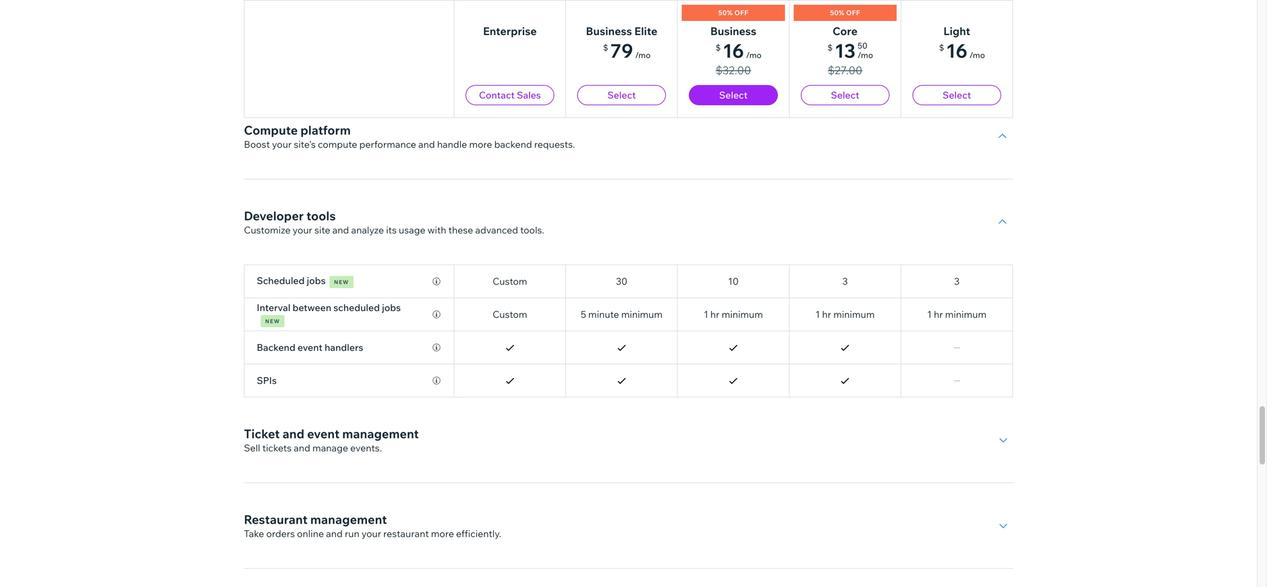 Task type: vqa. For each thing, say whether or not it's contained in the screenshot.
requests
yes



Task type: locate. For each thing, give the bounding box(es) containing it.
600 down $32.00
[[704, 97, 722, 108]]

1 horizontal spatial 3
[[954, 275, 960, 287]]

1 vcpu 400 mb ram
[[816, 84, 875, 108], [928, 84, 987, 108]]

3 /mo from the left
[[858, 50, 873, 60]]

0 vertical spatial more
[[469, 138, 492, 150]]

1 horizontal spatial your
[[293, 224, 312, 236]]

1 400 from the left
[[816, 97, 834, 108]]

1 50% off from the left
[[719, 8, 749, 17]]

hr
[[711, 308, 720, 320], [822, 308, 832, 320], [934, 308, 943, 320]]

business up 2 standard
[[711, 24, 757, 38]]

1 select from the left
[[608, 89, 636, 101]]

2
[[710, 57, 716, 69], [604, 84, 609, 96], [715, 84, 720, 96]]

select button down 5 standard
[[577, 85, 666, 105]]

0 horizontal spatial off
[[735, 8, 749, 17]]

/mo right 79
[[635, 50, 651, 60]]

more
[[469, 138, 492, 150], [431, 528, 454, 540]]

vcpu down $27.00
[[836, 84, 861, 96]]

1 3 from the left
[[843, 275, 848, 287]]

5 standard
[[598, 57, 645, 69]]

2 business from the left
[[711, 24, 757, 38]]

0 horizontal spatial 1 hr minimum
[[704, 308, 763, 320]]

interval
[[257, 302, 291, 314]]

50% up core at top
[[830, 8, 845, 17]]

more right handle
[[469, 138, 492, 150]]

off for 16
[[735, 8, 749, 17]]

more inside restaurant management take orders online and run your restaurant more efficiently.
[[431, 528, 454, 540]]

50% off for 16
[[719, 8, 749, 17]]

50% off up core at top
[[830, 8, 861, 17]]

4 mb from the left
[[948, 97, 963, 108]]

tools
[[307, 208, 336, 223]]

interval between scheduled jobs new
[[257, 302, 401, 325]]

light
[[944, 24, 971, 38]]

1 1 hr minimum from the left
[[704, 308, 763, 320]]

business inside 'business $ 16 /mo $32.00'
[[711, 24, 757, 38]]

1 horizontal spatial 1 vcpu 400 mb ram
[[928, 84, 987, 108]]

1 micro down 50
[[830, 57, 861, 69]]

select down 5 standard
[[608, 89, 636, 101]]

0 horizontal spatial 50% off
[[719, 8, 749, 17]]

vcpus down $32.00
[[723, 84, 752, 96]]

backend for backend event handlers
[[257, 342, 296, 353]]

3 mb from the left
[[836, 97, 851, 108]]

select for second select button from right
[[831, 89, 860, 101]]

mb down $32.00
[[724, 97, 739, 108]]

1 horizontal spatial 1 micro
[[941, 57, 973, 69]]

1 horizontal spatial business
[[711, 24, 757, 38]]

1 horizontal spatial 600
[[704, 97, 722, 108]]

0 horizontal spatial minute
[[356, 124, 387, 135]]

business up 79
[[586, 24, 632, 38]]

1 vertical spatial 5
[[581, 308, 586, 320]]

2 off from the left
[[847, 8, 861, 17]]

select down $ 16 /mo
[[943, 89, 971, 101]]

off up 'business $ 16 /mo $32.00'
[[735, 8, 749, 17]]

4 select button from the left
[[913, 85, 1002, 105]]

0 vertical spatial backend
[[257, 124, 296, 135]]

16
[[723, 39, 744, 62], [947, 39, 968, 62]]

2 hr from the left
[[822, 308, 832, 320]]

50%
[[719, 8, 733, 17], [830, 8, 845, 17]]

your inside developer tools customize your site and analyze its usage with these advanced tools.
[[293, 224, 312, 236]]

4 ram from the left
[[965, 97, 987, 108]]

tickets
[[262, 442, 292, 454]]

1 vertical spatial management
[[310, 512, 387, 527]]

your right run in the bottom left of the page
[[362, 528, 381, 540]]

1 horizontal spatial more
[[469, 138, 492, 150]]

minute up performance
[[356, 124, 387, 135]]

/mo down the light
[[970, 50, 985, 60]]

more inside compute platform boost your site's compute performance and handle more backend requests.
[[469, 138, 492, 150]]

and left handle
[[418, 138, 435, 150]]

vcpus
[[611, 84, 640, 96], [723, 84, 752, 96]]

0 vertical spatial new
[[334, 279, 349, 286]]

manage
[[313, 442, 348, 454]]

50% off up 'business $ 16 /mo $32.00'
[[719, 8, 749, 17]]

5
[[598, 57, 604, 69], [581, 308, 586, 320]]

600 down 5 standard
[[593, 97, 610, 108]]

2 vcpus from the left
[[723, 84, 752, 96]]

site
[[315, 224, 330, 236]]

30
[[616, 275, 628, 287]]

3 custom from the top
[[493, 308, 527, 320]]

micro down 50
[[836, 57, 861, 69]]

and right tickets
[[294, 442, 310, 454]]

core $ 13 50 /mo $27.00
[[828, 24, 873, 77]]

0 vertical spatial jobs
[[307, 275, 326, 287]]

new up 'scheduled'
[[334, 279, 349, 286]]

4 /mo from the left
[[970, 50, 985, 60]]

2 vertical spatial custom
[[493, 308, 527, 320]]

0 horizontal spatial vcpu
[[836, 84, 861, 96]]

advanced
[[475, 224, 518, 236]]

2 vcpus 600 mb ram
[[593, 84, 651, 108], [704, 84, 763, 108]]

2 /mo from the left
[[746, 50, 762, 60]]

1 vertical spatial event
[[307, 426, 340, 441]]

business for $
[[586, 24, 632, 38]]

2 50% from the left
[[830, 8, 845, 17]]

600
[[593, 97, 610, 108], [704, 97, 722, 108]]

1 vertical spatial more
[[431, 528, 454, 540]]

2 vertical spatial your
[[362, 528, 381, 540]]

1 $ from the left
[[603, 43, 608, 53]]

0 horizontal spatial new
[[265, 318, 280, 325]]

0 horizontal spatial jobs
[[307, 275, 326, 287]]

400 down $27.00
[[816, 97, 834, 108]]

backend
[[257, 124, 296, 135], [257, 342, 296, 353]]

0 vertical spatial custom
[[493, 90, 527, 102]]

event up manage
[[307, 426, 340, 441]]

elite
[[635, 24, 658, 38]]

0 horizontal spatial your
[[272, 138, 292, 150]]

/mo
[[635, 50, 651, 60], [746, 50, 762, 60], [858, 50, 873, 60], [970, 50, 985, 60]]

handlers
[[325, 342, 363, 353]]

backend up "boost"
[[257, 124, 296, 135]]

1 horizontal spatial new
[[334, 279, 349, 286]]

1 minimum from the left
[[621, 308, 663, 320]]

1 horizontal spatial 50% off
[[830, 8, 861, 17]]

management up events.
[[342, 426, 419, 441]]

new
[[334, 279, 349, 286], [265, 318, 280, 325]]

your left the site
[[293, 224, 312, 236]]

1 horizontal spatial standard
[[718, 57, 757, 69]]

1 micro
[[830, 57, 861, 69], [941, 57, 973, 69]]

1 horizontal spatial 2 vcpus 600 mb ram
[[704, 84, 763, 108]]

3 select from the left
[[831, 89, 860, 101]]

1 horizontal spatial 5
[[598, 57, 604, 69]]

jobs up between
[[307, 275, 326, 287]]

2 select from the left
[[719, 89, 748, 101]]

minimum
[[621, 308, 663, 320], [722, 308, 763, 320], [834, 308, 875, 320], [945, 308, 987, 320]]

0 horizontal spatial 1 vcpu 400 mb ram
[[816, 84, 875, 108]]

0 horizontal spatial 1 micro
[[830, 57, 861, 69]]

backend for backend requests per minute
[[257, 124, 296, 135]]

off for 13
[[847, 8, 861, 17]]

0 horizontal spatial 16
[[723, 39, 744, 62]]

event inside the ticket and event management sell tickets and manage events.
[[307, 426, 340, 441]]

ticket
[[244, 426, 280, 441]]

2 horizontal spatial 1 hr minimum
[[928, 308, 987, 320]]

3 $ from the left
[[828, 43, 833, 53]]

1
[[830, 57, 834, 69], [941, 57, 946, 69], [830, 84, 834, 96], [941, 84, 946, 96], [704, 308, 709, 320], [816, 308, 820, 320], [928, 308, 932, 320]]

your for compute
[[272, 138, 292, 150]]

1 off from the left
[[735, 8, 749, 17]]

select
[[608, 89, 636, 101], [719, 89, 748, 101], [831, 89, 860, 101], [943, 89, 971, 101]]

scheduled
[[334, 302, 380, 314]]

handle
[[437, 138, 467, 150]]

your down compute
[[272, 138, 292, 150]]

2 16 from the left
[[947, 39, 968, 62]]

and right the site
[[333, 224, 349, 236]]

400 down $ 16 /mo
[[928, 97, 946, 108]]

new down interval
[[265, 318, 280, 325]]

1 custom from the top
[[493, 90, 527, 102]]

1 vertical spatial custom
[[493, 275, 527, 287]]

1 micro down the light
[[941, 57, 973, 69]]

2 down $32.00
[[715, 84, 720, 96]]

vcpu
[[836, 84, 861, 96], [948, 84, 973, 96]]

1 vcpus from the left
[[611, 84, 640, 96]]

and left run in the bottom left of the page
[[326, 528, 343, 540]]

$ left 79
[[603, 43, 608, 53]]

16 up $32.00
[[723, 39, 744, 62]]

1 horizontal spatial micro
[[948, 57, 973, 69]]

5 minute minimum
[[581, 308, 663, 320]]

1 standard from the left
[[606, 57, 645, 69]]

2 standard from the left
[[718, 57, 757, 69]]

mb down $27.00
[[836, 97, 851, 108]]

1 16 from the left
[[723, 39, 744, 62]]

mb down 5 standard
[[613, 97, 628, 108]]

1 horizontal spatial vcpus
[[723, 84, 752, 96]]

mb
[[613, 97, 628, 108], [724, 97, 739, 108], [836, 97, 851, 108], [948, 97, 963, 108]]

more left efficiently.
[[431, 528, 454, 540]]

select down $32.00
[[719, 89, 748, 101]]

1 vertical spatial minute
[[589, 308, 619, 320]]

3
[[843, 275, 848, 287], [954, 275, 960, 287]]

jobs inside the interval between scheduled jobs new
[[382, 302, 401, 314]]

1 vertical spatial jobs
[[382, 302, 401, 314]]

backend up spis
[[257, 342, 296, 353]]

vcpus down 5 standard
[[611, 84, 640, 96]]

50% up 'business $ 16 /mo $32.00'
[[719, 8, 733, 17]]

0 horizontal spatial vcpus
[[611, 84, 640, 96]]

1 hr minimum
[[704, 308, 763, 320], [816, 308, 875, 320], [928, 308, 987, 320]]

0 horizontal spatial 600
[[593, 97, 610, 108]]

your inside compute platform boost your site's compute performance and handle more backend requests.
[[272, 138, 292, 150]]

business
[[586, 24, 632, 38], [711, 24, 757, 38]]

business inside business elite $ 79 /mo
[[586, 24, 632, 38]]

2 horizontal spatial hr
[[934, 308, 943, 320]]

0 horizontal spatial 400
[[816, 97, 834, 108]]

1 vcpu 400 mb ram down $27.00
[[816, 84, 875, 108]]

2 vcpus 600 mb ram down $32.00
[[704, 84, 763, 108]]

vcpu down $ 16 /mo
[[948, 84, 973, 96]]

management up run in the bottom left of the page
[[310, 512, 387, 527]]

these
[[449, 224, 473, 236]]

50% for 16
[[719, 8, 733, 17]]

2 backend from the top
[[257, 342, 296, 353]]

micro down the light
[[948, 57, 973, 69]]

$ left '13' at the right top of page
[[828, 43, 833, 53]]

$ up 2 standard
[[716, 43, 721, 53]]

3 ram from the left
[[853, 97, 875, 108]]

restaurant management take orders online and run your restaurant more efficiently.
[[244, 512, 502, 540]]

1 micro from the left
[[836, 57, 861, 69]]

/mo right '13' at the right top of page
[[858, 50, 873, 60]]

0 horizontal spatial micro
[[836, 57, 861, 69]]

2 3 from the left
[[954, 275, 960, 287]]

1 50% from the left
[[719, 8, 733, 17]]

tools.
[[520, 224, 544, 236]]

0 horizontal spatial business
[[586, 24, 632, 38]]

select for 2nd select button
[[719, 89, 748, 101]]

0 horizontal spatial 5
[[581, 308, 586, 320]]

2 $ from the left
[[716, 43, 721, 53]]

/mo up $32.00
[[746, 50, 762, 60]]

2 vcpus 600 mb ram down 5 standard
[[593, 84, 651, 108]]

custom for tools
[[493, 308, 527, 320]]

1 vcpu 400 mb ram down $ 16 /mo
[[928, 84, 987, 108]]

2 left $32.00
[[710, 57, 716, 69]]

1 horizontal spatial 16
[[947, 39, 968, 62]]

event
[[298, 342, 323, 353], [307, 426, 340, 441]]

customize
[[244, 224, 291, 236]]

1 horizontal spatial hr
[[822, 308, 832, 320]]

1 horizontal spatial off
[[847, 8, 861, 17]]

16 down the light
[[947, 39, 968, 62]]

0 horizontal spatial 2 vcpus 600 mb ram
[[593, 84, 651, 108]]

0 vertical spatial your
[[272, 138, 292, 150]]

1 vertical spatial your
[[293, 224, 312, 236]]

$
[[603, 43, 608, 53], [716, 43, 721, 53], [828, 43, 833, 53], [939, 43, 945, 53]]

1 vertical spatial new
[[265, 318, 280, 325]]

and
[[418, 138, 435, 150], [333, 224, 349, 236], [283, 426, 305, 441], [294, 442, 310, 454], [326, 528, 343, 540]]

ram down $ 16 /mo
[[965, 97, 987, 108]]

5 for 5 minute minimum
[[581, 308, 586, 320]]

4 $ from the left
[[939, 43, 945, 53]]

between
[[293, 302, 332, 314]]

select button down $ 16 /mo
[[913, 85, 1002, 105]]

core
[[833, 24, 858, 38]]

management
[[342, 426, 419, 441], [310, 512, 387, 527]]

1 backend from the top
[[257, 124, 296, 135]]

1 horizontal spatial 400
[[928, 97, 946, 108]]

1 /mo from the left
[[635, 50, 651, 60]]

select button down $27.00
[[801, 85, 890, 105]]

$ inside $ 16 /mo
[[939, 43, 945, 53]]

4 select from the left
[[943, 89, 971, 101]]

2 400 from the left
[[928, 97, 946, 108]]

select down $27.00
[[831, 89, 860, 101]]

business $ 16 /mo $32.00
[[711, 24, 762, 77]]

event left handlers
[[298, 342, 323, 353]]

and inside compute platform boost your site's compute performance and handle more backend requests.
[[418, 138, 435, 150]]

2 1 micro from the left
[[941, 57, 973, 69]]

usage
[[399, 224, 426, 236]]

1 vertical spatial backend
[[257, 342, 296, 353]]

0 vertical spatial management
[[342, 426, 419, 441]]

ram down $32.00
[[741, 97, 763, 108]]

ram
[[630, 97, 651, 108], [741, 97, 763, 108], [853, 97, 875, 108], [965, 97, 987, 108]]

1 horizontal spatial 1 hr minimum
[[816, 308, 875, 320]]

1 horizontal spatial jobs
[[382, 302, 401, 314]]

1 business from the left
[[586, 24, 632, 38]]

sell
[[244, 442, 260, 454]]

$ down the light
[[939, 43, 945, 53]]

2 horizontal spatial your
[[362, 528, 381, 540]]

jobs right 'scheduled'
[[382, 302, 401, 314]]

0 vertical spatial minute
[[356, 124, 387, 135]]

1 hr from the left
[[711, 308, 720, 320]]

off up core at top
[[847, 8, 861, 17]]

0 horizontal spatial 50%
[[719, 8, 733, 17]]

2 50% off from the left
[[830, 8, 861, 17]]

400
[[816, 97, 834, 108], [928, 97, 946, 108]]

micro
[[836, 57, 861, 69], [948, 57, 973, 69]]

2 standard
[[710, 57, 757, 69]]

50% off
[[719, 8, 749, 17], [830, 8, 861, 17]]

mb down $ 16 /mo
[[948, 97, 963, 108]]

1 horizontal spatial vcpu
[[948, 84, 973, 96]]

3 select button from the left
[[801, 85, 890, 105]]

off
[[735, 8, 749, 17], [847, 8, 861, 17]]

0 horizontal spatial more
[[431, 528, 454, 540]]

0 horizontal spatial hr
[[711, 308, 720, 320]]

2 ram from the left
[[741, 97, 763, 108]]

select button down $32.00
[[689, 85, 778, 105]]

select button
[[577, 85, 666, 105], [689, 85, 778, 105], [801, 85, 890, 105], [913, 85, 1002, 105]]

developer tools customize your site and analyze its usage with these advanced tools.
[[244, 208, 544, 236]]

ram down 5 standard
[[630, 97, 651, 108]]

1 horizontal spatial 50%
[[830, 8, 845, 17]]

3 hr from the left
[[934, 308, 943, 320]]

run
[[345, 528, 360, 540]]

minute
[[356, 124, 387, 135], [589, 308, 619, 320]]

scheduled jobs
[[257, 275, 326, 287]]

ram down $27.00
[[853, 97, 875, 108]]

minute down 30
[[589, 308, 619, 320]]

0 horizontal spatial 3
[[843, 275, 848, 287]]

jobs
[[307, 275, 326, 287], [382, 302, 401, 314]]

1 select button from the left
[[577, 85, 666, 105]]

0 vertical spatial 5
[[598, 57, 604, 69]]

take
[[244, 528, 264, 540]]

requests
[[298, 124, 337, 135]]

0 horizontal spatial standard
[[606, 57, 645, 69]]

10
[[728, 275, 739, 287]]



Task type: describe. For each thing, give the bounding box(es) containing it.
0 vertical spatial event
[[298, 342, 323, 353]]

13
[[835, 39, 856, 62]]

platform
[[301, 123, 351, 138]]

2 vcpu from the left
[[948, 84, 973, 96]]

efficiently.
[[456, 528, 502, 540]]

site's
[[294, 138, 316, 150]]

boost
[[244, 138, 270, 150]]

and inside developer tools customize your site and analyze its usage with these advanced tools.
[[333, 224, 349, 236]]

/mo inside 'business $ 16 /mo $32.00'
[[746, 50, 762, 60]]

ticket and event management sell tickets and manage events.
[[244, 426, 419, 454]]

enterprise
[[483, 24, 537, 38]]

select for fourth select button from left
[[943, 89, 971, 101]]

1 600 from the left
[[593, 97, 610, 108]]

backend event handlers
[[257, 342, 363, 353]]

50% off for 13
[[830, 8, 861, 17]]

more for compute platform
[[469, 138, 492, 150]]

management inside restaurant management take orders online and run your restaurant more efficiently.
[[310, 512, 387, 527]]

standard for 5 standard
[[606, 57, 645, 69]]

1 2 vcpus 600 mb ram from the left
[[593, 84, 651, 108]]

$32.00
[[716, 63, 751, 77]]

$27.00
[[828, 63, 863, 77]]

contact sales
[[479, 89, 541, 101]]

2 select button from the left
[[689, 85, 778, 105]]

business elite $ 79 /mo
[[586, 24, 658, 62]]

$ inside 'business $ 16 /mo $32.00'
[[716, 43, 721, 53]]

restaurant
[[383, 528, 429, 540]]

your for developer
[[293, 224, 312, 236]]

2 1 vcpu 400 mb ram from the left
[[928, 84, 987, 108]]

management inside the ticket and event management sell tickets and manage events.
[[342, 426, 419, 441]]

contact sales button
[[466, 85, 555, 105]]

50% for 13
[[830, 8, 845, 17]]

compute platform boost your site's compute performance and handle more backend requests.
[[244, 123, 575, 150]]

$ inside business elite $ 79 /mo
[[603, 43, 608, 53]]

3 minimum from the left
[[834, 308, 875, 320]]

compute
[[244, 123, 298, 138]]

performance
[[359, 138, 416, 150]]

spis
[[257, 375, 277, 386]]

new inside the interval between scheduled jobs new
[[265, 318, 280, 325]]

your inside restaurant management take orders online and run your restaurant more efficiently.
[[362, 528, 381, 540]]

and up tickets
[[283, 426, 305, 441]]

1 ram from the left
[[630, 97, 651, 108]]

standard for 2 standard
[[718, 57, 757, 69]]

events.
[[350, 442, 382, 454]]

its
[[386, 224, 397, 236]]

2 1 hr minimum from the left
[[816, 308, 875, 320]]

2 600 from the left
[[704, 97, 722, 108]]

1 1 micro from the left
[[830, 57, 861, 69]]

2 custom from the top
[[493, 275, 527, 287]]

16 inside 'business $ 16 /mo $32.00'
[[723, 39, 744, 62]]

1 horizontal spatial minute
[[589, 308, 619, 320]]

1 mb from the left
[[613, 97, 628, 108]]

$ 16 /mo
[[939, 39, 985, 62]]

requests.
[[534, 138, 575, 150]]

scheduled
[[257, 275, 305, 287]]

79
[[610, 39, 633, 62]]

business for 16
[[711, 24, 757, 38]]

with
[[428, 224, 446, 236]]

1 vcpu from the left
[[836, 84, 861, 96]]

4 minimum from the left
[[945, 308, 987, 320]]

1 1 vcpu 400 mb ram from the left
[[816, 84, 875, 108]]

per
[[339, 124, 354, 135]]

select for 4th select button from right
[[608, 89, 636, 101]]

custom for platform
[[493, 90, 527, 102]]

and inside restaurant management take orders online and run your restaurant more efficiently.
[[326, 528, 343, 540]]

3 1 hr minimum from the left
[[928, 308, 987, 320]]

backend
[[494, 138, 532, 150]]

$ inside core $ 13 50 /mo $27.00
[[828, 43, 833, 53]]

2 minimum from the left
[[722, 308, 763, 320]]

analyze
[[351, 224, 384, 236]]

contact
[[479, 89, 515, 101]]

2 micro from the left
[[948, 57, 973, 69]]

/mo inside $ 16 /mo
[[970, 50, 985, 60]]

5 for 5 standard
[[598, 57, 604, 69]]

/mo inside core $ 13 50 /mo $27.00
[[858, 50, 873, 60]]

2 2 vcpus 600 mb ram from the left
[[704, 84, 763, 108]]

restaurant
[[244, 512, 308, 527]]

more for restaurant management
[[431, 528, 454, 540]]

sales
[[517, 89, 541, 101]]

2 mb from the left
[[724, 97, 739, 108]]

2 down 5 standard
[[604, 84, 609, 96]]

backend requests per minute
[[257, 124, 387, 135]]

online
[[297, 528, 324, 540]]

50
[[858, 40, 868, 51]]

developer
[[244, 208, 304, 223]]

orders
[[266, 528, 295, 540]]

/mo inside business elite $ 79 /mo
[[635, 50, 651, 60]]

compute
[[318, 138, 357, 150]]



